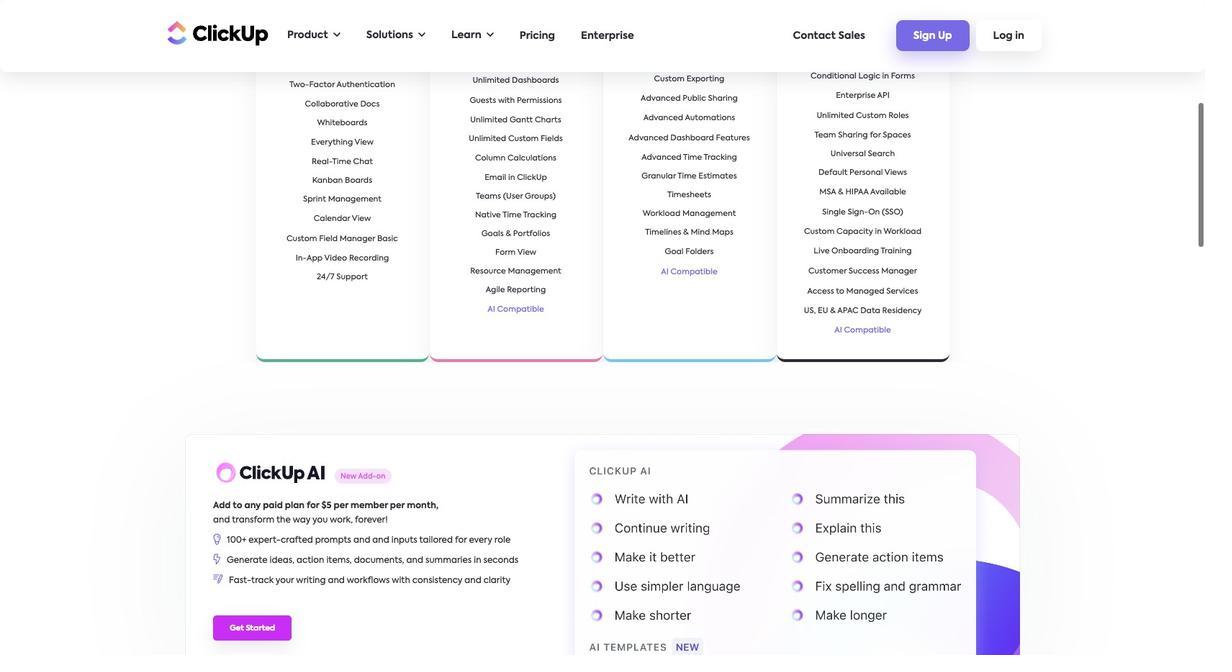 Task type: describe. For each thing, give the bounding box(es) containing it.
ai compatible for ai compatible popup button
[[661, 268, 718, 276]]

in left free
[[499, 17, 507, 25]]

two-factor authentication button
[[285, 76, 400, 96]]

2 vertical spatial compatible
[[845, 327, 892, 335]]

for inside add to any paid plan for $5 per member per month, and transform the way you work, forever!
[[307, 502, 319, 511]]

unlimited for unlimited gantt charts
[[471, 116, 508, 124]]

data
[[861, 308, 881, 316]]

reporting
[[507, 286, 546, 294]]

role
[[495, 537, 511, 545]]

single
[[823, 209, 846, 217]]

access to managed services
[[808, 288, 919, 296]]

goals & portfolios
[[482, 230, 551, 238]]

live onboarding training
[[814, 248, 912, 256]]

solutions button
[[359, 21, 433, 50]]

1 horizontal spatial for
[[455, 537, 467, 545]]

ai for ai compatible popup button
[[661, 268, 669, 276]]

unlimited dashboards
[[473, 77, 559, 85]]

labeling
[[859, 35, 893, 43]]

exporting
[[687, 75, 725, 83]]

mind
[[691, 229, 711, 237]]

contact sales
[[793, 31, 866, 41]]

everything view button
[[307, 133, 378, 153]]

& for msa
[[839, 189, 844, 197]]

guests with permissions
[[470, 97, 562, 105]]

and left clarity at the left of the page
[[465, 577, 482, 586]]

unlimited dashboards button
[[468, 71, 564, 91]]

default personal views
[[819, 169, 908, 177]]

get started link
[[213, 616, 292, 641]]

new add-on
[[341, 473, 386, 480]]

advanced for advanced automations
[[644, 114, 684, 122]]

column calculations
[[475, 155, 557, 162]]

conditional
[[811, 73, 857, 81]]

capacity
[[837, 228, 874, 236]]

basic
[[377, 236, 398, 243]]

0 horizontal spatial workload
[[643, 210, 681, 218]]

ai compatible button
[[657, 263, 722, 283]]

1 per from the left
[[334, 502, 349, 511]]

in up sales
[[856, 16, 864, 24]]

success
[[849, 268, 880, 276]]

view for everything view
[[355, 139, 374, 147]]

log
[[994, 31, 1013, 41]]

list containing 100+ expert-crafted prompts and and inputs tailored for every role
[[213, 534, 993, 589]]

0 vertical spatial for
[[870, 132, 881, 140]]

management for workload management
[[683, 210, 736, 218]]

everything for everything in free forever and
[[447, 17, 497, 25]]

us,
[[804, 308, 816, 316]]

custom down "gantt"
[[508, 135, 539, 143]]

manager for field
[[340, 236, 375, 243]]

documents,
[[354, 557, 405, 565]]

1 vertical spatial compatible
[[497, 306, 544, 314]]

teams
[[476, 193, 501, 201]]

features
[[716, 134, 750, 142]]

and down items,
[[328, 577, 345, 586]]

permissions inside dropdown button
[[517, 97, 562, 105]]

real-
[[312, 158, 332, 166]]

in down on at the right
[[875, 228, 882, 236]]

goal folders button
[[661, 242, 718, 263]]

clickup
[[517, 174, 547, 182]]

msa
[[820, 189, 837, 197]]

ai for ai compatible dropdown button to the bottom
[[835, 327, 843, 335]]

new
[[341, 473, 357, 480]]

enterprise link
[[574, 23, 642, 48]]

whiteboards
[[317, 120, 368, 128]]

workflows
[[347, 577, 390, 586]]

available
[[871, 189, 907, 197]]

advanced for advanced public sharing
[[641, 95, 681, 103]]

log in link
[[976, 20, 1042, 51]]

custom field manager basic
[[287, 236, 398, 243]]

1 horizontal spatial workload
[[884, 228, 922, 236]]

hipaa
[[846, 189, 869, 197]]

two-
[[290, 81, 309, 89]]

sign up button
[[897, 20, 970, 51]]

in down every at the bottom left of page
[[474, 557, 482, 565]]

advanced for advanced dashboard features
[[629, 134, 669, 142]]

prompts
[[315, 537, 352, 545]]

custom capacity in workload
[[805, 228, 922, 236]]

portfolios
[[513, 230, 551, 238]]

way
[[293, 516, 311, 525]]

generate
[[227, 557, 268, 565]]

factor
[[309, 81, 335, 89]]

unlimited custom roles button
[[813, 107, 914, 127]]

groups)
[[525, 193, 556, 201]]

solutions
[[366, 30, 413, 40]]

enterprise for enterprise api
[[836, 92, 876, 100]]

1 vertical spatial ai compatible button
[[831, 321, 896, 341]]

ideas,
[[270, 557, 295, 565]]

clickup ai image
[[558, 434, 1021, 655]]

goal
[[665, 248, 684, 256]]

customer success manager button
[[805, 262, 922, 282]]

customer success manager
[[809, 268, 918, 276]]

1 horizontal spatial sharing
[[839, 132, 868, 140]]

add-
[[358, 473, 377, 480]]

advanced permissions
[[820, 54, 907, 62]]

writing
[[296, 577, 326, 586]]

ai for ai compatible dropdown button to the top
[[488, 306, 495, 314]]

residency
[[883, 308, 922, 316]]

24/7
[[317, 274, 335, 282]]

calendar view
[[314, 215, 371, 223]]

in right email
[[509, 174, 515, 182]]

manager for success
[[882, 268, 918, 276]]

add to any paid plan for $5 per member per month, and transform the way you work, forever!
[[213, 502, 439, 525]]

field
[[319, 236, 338, 243]]

in-
[[296, 255, 307, 263]]

unlimited custom roles
[[817, 112, 909, 120]]

0 vertical spatial permissions
[[862, 54, 907, 62]]

support
[[337, 274, 368, 282]]

real-time chat
[[312, 158, 373, 166]]

management for sprint management
[[328, 196, 382, 204]]

management for resource management
[[508, 268, 562, 276]]

2 per from the left
[[390, 502, 405, 511]]

sign up
[[914, 31, 953, 41]]

track
[[251, 577, 274, 586]]

time for native
[[503, 211, 522, 219]]

collaborative docs
[[305, 101, 380, 109]]

spaces
[[883, 132, 912, 140]]

resource management
[[470, 268, 562, 276]]

product button
[[280, 21, 348, 50]]

clickup image
[[164, 19, 269, 46]]

pricing
[[520, 31, 555, 41]]



Task type: vqa. For each thing, say whether or not it's contained in the screenshot.
be on the left
no



Task type: locate. For each thing, give the bounding box(es) containing it.
sign-
[[848, 209, 869, 217]]

any
[[245, 502, 261, 511]]

ai compatible down the us, eu & apac data residency at top
[[835, 327, 892, 335]]

0 horizontal spatial compatible
[[497, 306, 544, 314]]

compatible down agile reporting
[[497, 306, 544, 314]]

& right eu
[[831, 308, 836, 316]]

and up sign
[[905, 16, 922, 24]]

& inside dropdown button
[[839, 189, 844, 197]]

with inside guests with permissions dropdown button
[[498, 97, 515, 105]]

0 horizontal spatial tracking
[[524, 211, 557, 219]]

workload management
[[643, 210, 736, 218]]

custom for custom capacity in workload
[[805, 228, 835, 236]]

list
[[213, 534, 993, 589]]

default
[[819, 169, 848, 177]]

clarity
[[484, 577, 511, 586]]

custom for custom field manager basic
[[287, 236, 317, 243]]

started
[[246, 625, 275, 633]]

product
[[287, 30, 328, 40]]

collaborative
[[305, 101, 358, 109]]

for up "search"
[[870, 132, 881, 140]]

unlimited down guests
[[471, 116, 508, 124]]

charts
[[535, 116, 562, 124]]

contact
[[793, 31, 836, 41]]

and inside add to any paid plan for $5 per member per month, and transform the way you work, forever!
[[213, 516, 230, 525]]

seconds
[[484, 557, 519, 565]]

management up reporting
[[508, 268, 562, 276]]

kanban boards
[[312, 177, 373, 185]]

and down inputs
[[407, 557, 424, 565]]

live
[[814, 248, 830, 256]]

pricing link
[[513, 23, 563, 48]]

per
[[334, 502, 349, 511], [390, 502, 405, 511]]

management up the mind
[[683, 210, 736, 218]]

single sign-on (sso)
[[823, 209, 904, 217]]

learn button
[[444, 21, 501, 50]]

for left $5 on the left of the page
[[307, 502, 319, 511]]

tracking for advanced time tracking
[[704, 154, 737, 162]]

0 horizontal spatial enterprise
[[581, 31, 634, 41]]

2 horizontal spatial management
[[683, 210, 736, 218]]

unlimited for unlimited dashboards
[[473, 77, 510, 85]]

& right msa
[[839, 189, 844, 197]]

authentication
[[337, 81, 395, 89]]

advanced inside 'popup button'
[[644, 114, 684, 122]]

form
[[496, 249, 516, 257]]

time up granular time estimates in the top right of the page
[[683, 154, 702, 162]]

custom inside custom field manager basic dropdown button
[[287, 236, 317, 243]]

single sign-on (sso) button
[[818, 203, 908, 223]]

and right "forever"
[[568, 17, 585, 25]]

sharing up automations
[[708, 95, 738, 103]]

gantt
[[510, 116, 533, 124]]

2 vertical spatial for
[[455, 537, 467, 545]]

1 vertical spatial permissions
[[517, 97, 562, 105]]

conditional logic in forms
[[811, 73, 915, 81]]

1 horizontal spatial to
[[836, 288, 845, 296]]

view inside popup button
[[355, 139, 374, 147]]

public
[[683, 95, 706, 103]]

permissions down dashboards
[[517, 97, 562, 105]]

1 vertical spatial with
[[392, 577, 410, 586]]

ai down apac
[[835, 327, 843, 335]]

live onboarding training button
[[810, 242, 917, 262]]

boards
[[345, 177, 373, 185]]

with down documents,
[[392, 577, 410, 586]]

0 vertical spatial compatible
[[671, 268, 718, 276]]

sharing
[[708, 95, 738, 103], [839, 132, 868, 140]]

0 vertical spatial workload
[[643, 210, 681, 218]]

fast-
[[229, 577, 251, 586]]

unlimited up column
[[469, 135, 507, 143]]

ai inside ai compatible popup button
[[661, 268, 669, 276]]

unlimited up 'team'
[[817, 112, 855, 120]]

everything for everything view
[[311, 139, 353, 147]]

forever
[[530, 17, 566, 25]]

ai down goal
[[661, 268, 669, 276]]

everything inside popup button
[[311, 139, 353, 147]]

1 horizontal spatial compatible
[[671, 268, 718, 276]]

msa & hipaa available button
[[815, 183, 911, 203]]

access to managed services button
[[803, 282, 923, 303]]

consistency
[[413, 577, 463, 586]]

view inside dropdown button
[[352, 215, 371, 223]]

1 vertical spatial management
[[683, 210, 736, 218]]

unlimited for unlimited custom roles
[[817, 112, 855, 120]]

(user
[[503, 193, 523, 201]]

timelines & mind maps
[[645, 229, 734, 237]]

1 vertical spatial manager
[[882, 268, 918, 276]]

ai compatible for ai compatible dropdown button to the bottom
[[835, 327, 892, 335]]

sharing up universal
[[839, 132, 868, 140]]

custom field manager basic button
[[282, 230, 403, 250]]

2 vertical spatial ai
[[835, 327, 843, 335]]

enterprise right pricing link
[[581, 31, 634, 41]]

manager up recording
[[340, 236, 375, 243]]

time for advanced
[[683, 154, 702, 162]]

ai down agile
[[488, 306, 495, 314]]

manager down "training"
[[882, 268, 918, 276]]

advanced time tracking
[[642, 154, 737, 162]]

ai compatible button down agile reporting
[[484, 300, 549, 320]]

free
[[509, 17, 528, 25]]

time for granular
[[678, 173, 697, 180]]

0 horizontal spatial for
[[307, 502, 319, 511]]

universal search
[[831, 151, 895, 158]]

1 horizontal spatial per
[[390, 502, 405, 511]]

1 vertical spatial to
[[233, 502, 242, 511]]

1 horizontal spatial ai
[[661, 268, 669, 276]]

to
[[836, 288, 845, 296], [233, 502, 242, 511]]

management down boards
[[328, 196, 382, 204]]

to right access
[[836, 288, 845, 296]]

0 horizontal spatial ai compatible
[[488, 306, 544, 314]]

0 vertical spatial enterprise
[[581, 31, 634, 41]]

custom inside unlimited custom roles popup button
[[856, 112, 887, 120]]

workload up "training"
[[884, 228, 922, 236]]

1 vertical spatial ai compatible
[[488, 306, 544, 314]]

time up the kanban boards
[[332, 158, 351, 166]]

ai compatible for ai compatible dropdown button to the top
[[488, 306, 544, 314]]

unlimited inside unlimited dashboards popup button
[[473, 77, 510, 85]]

sprint
[[303, 196, 326, 204]]

and down the add
[[213, 516, 230, 525]]

enterprise api
[[836, 92, 890, 100]]

and down forever!
[[354, 537, 371, 545]]

for left every at the bottom left of page
[[455, 537, 467, 545]]

0 horizontal spatial ai
[[488, 306, 495, 314]]

& right the goals
[[506, 230, 511, 238]]

eu
[[818, 308, 829, 316]]

view for form view
[[518, 249, 537, 257]]

0 vertical spatial manager
[[340, 236, 375, 243]]

1 vertical spatial view
[[352, 215, 371, 223]]

your
[[276, 577, 294, 586]]

to for add
[[233, 502, 242, 511]]

everything up real-
[[311, 139, 353, 147]]

2 horizontal spatial ai compatible
[[835, 327, 892, 335]]

per left month,
[[390, 502, 405, 511]]

for
[[870, 132, 881, 140], [307, 502, 319, 511], [455, 537, 467, 545]]

everything up contact sales
[[805, 16, 854, 24]]

manager inside dropdown button
[[340, 236, 375, 243]]

workload up timelines
[[643, 210, 681, 218]]

0 vertical spatial with
[[498, 97, 515, 105]]

calculations
[[508, 155, 557, 162]]

api
[[878, 92, 890, 100]]

1 vertical spatial tracking
[[524, 211, 557, 219]]

time
[[683, 154, 702, 162], [332, 158, 351, 166], [678, 173, 697, 180], [503, 211, 522, 219]]

per up work,
[[334, 502, 349, 511]]

native time tracking
[[475, 211, 557, 219]]

views
[[885, 169, 908, 177]]

sales
[[839, 31, 866, 41]]

tracking up estimates
[[704, 154, 737, 162]]

with
[[498, 97, 515, 105], [392, 577, 410, 586]]

compatible down goal folders popup button on the top right
[[671, 268, 718, 276]]

& for goals
[[506, 230, 511, 238]]

0 horizontal spatial permissions
[[517, 97, 562, 105]]

form view
[[496, 249, 537, 257]]

0 vertical spatial sharing
[[708, 95, 738, 103]]

enterprise down conditional logic in forms
[[836, 92, 876, 100]]

tracking for native time tracking
[[524, 211, 557, 219]]

view up chat
[[355, 139, 374, 147]]

custom for custom exporting
[[654, 75, 685, 83]]

ai
[[661, 268, 669, 276], [488, 306, 495, 314], [835, 327, 843, 335]]

ai compatible down goal folders popup button on the top right
[[661, 268, 718, 276]]

1 horizontal spatial everything
[[447, 17, 497, 25]]

member
[[351, 502, 388, 511]]

1 horizontal spatial tracking
[[704, 154, 737, 162]]

1 vertical spatial enterprise
[[836, 92, 876, 100]]

custom inside custom exporting dropdown button
[[654, 75, 685, 83]]

2 horizontal spatial compatible
[[845, 327, 892, 335]]

1 horizontal spatial with
[[498, 97, 515, 105]]

0 vertical spatial ai compatible
[[661, 268, 718, 276]]

1 horizontal spatial management
[[508, 268, 562, 276]]

time down the advanced time tracking
[[678, 173, 697, 180]]

0 horizontal spatial per
[[334, 502, 349, 511]]

in-app video recording
[[296, 255, 389, 263]]

advanced dashboard features button
[[625, 129, 755, 149]]

2 vertical spatial view
[[518, 249, 537, 257]]

2 horizontal spatial everything
[[805, 16, 854, 24]]

0 horizontal spatial ai compatible button
[[484, 300, 549, 320]]

0 vertical spatial view
[[355, 139, 374, 147]]

with up "unlimited gantt charts"
[[498, 97, 515, 105]]

on
[[869, 209, 880, 217]]

and
[[905, 16, 922, 24], [568, 17, 585, 25], [213, 516, 230, 525], [354, 537, 371, 545], [373, 537, 389, 545], [407, 557, 424, 565], [328, 577, 345, 586], [465, 577, 482, 586]]

everything up learn
[[447, 17, 497, 25]]

to inside popup button
[[836, 288, 845, 296]]

1 horizontal spatial permissions
[[862, 54, 907, 62]]

1 vertical spatial ai
[[488, 306, 495, 314]]

summaries
[[426, 557, 472, 565]]

0 horizontal spatial manager
[[340, 236, 375, 243]]

and up documents,
[[373, 537, 389, 545]]

& for timelines
[[684, 229, 689, 237]]

unlimited for unlimited custom fields
[[469, 135, 507, 143]]

1 vertical spatial workload
[[884, 228, 922, 236]]

enterprise for enterprise
[[581, 31, 634, 41]]

unlimited gantt charts
[[471, 116, 562, 124]]

0 horizontal spatial with
[[392, 577, 410, 586]]

1 horizontal spatial enterprise
[[836, 92, 876, 100]]

0 horizontal spatial sharing
[[708, 95, 738, 103]]

contact sales button
[[786, 23, 873, 48]]

2 horizontal spatial for
[[870, 132, 881, 140]]

view down portfolios
[[518, 249, 537, 257]]

in right logic
[[883, 73, 890, 81]]

in right log
[[1016, 31, 1025, 41]]

1 vertical spatial sharing
[[839, 132, 868, 140]]

permissions down labeling on the top right
[[862, 54, 907, 62]]

1 horizontal spatial ai compatible
[[661, 268, 718, 276]]

view for calendar view
[[352, 215, 371, 223]]

1 vertical spatial for
[[307, 502, 319, 511]]

to left any
[[233, 502, 242, 511]]

0 horizontal spatial to
[[233, 502, 242, 511]]

0 vertical spatial tracking
[[704, 154, 737, 162]]

0 vertical spatial ai compatible button
[[484, 300, 549, 320]]

ai compatible down agile reporting
[[488, 306, 544, 314]]

custom up the advanced public sharing
[[654, 75, 685, 83]]

learn
[[452, 30, 482, 40]]

time for real-
[[332, 158, 351, 166]]

manager inside popup button
[[882, 268, 918, 276]]

2 vertical spatial ai compatible
[[835, 327, 892, 335]]

compatible down data
[[845, 327, 892, 335]]

0 vertical spatial management
[[328, 196, 382, 204]]

training
[[881, 248, 912, 256]]

enterprise inside dropdown button
[[836, 92, 876, 100]]

add
[[213, 502, 231, 511]]

tracking down groups)
[[524, 211, 557, 219]]

0 horizontal spatial everything
[[311, 139, 353, 147]]

custom up live on the right top of the page
[[805, 228, 835, 236]]

white labeling
[[834, 35, 893, 43]]

in inside log in link
[[1016, 31, 1025, 41]]

ai compatible button down the us, eu & apac data residency at top
[[831, 321, 896, 341]]

ai compatible inside popup button
[[661, 268, 718, 276]]

management
[[328, 196, 382, 204], [683, 210, 736, 218], [508, 268, 562, 276]]

generate ideas, action items, documents, and summaries in seconds
[[227, 557, 519, 565]]

& left the mind
[[684, 229, 689, 237]]

action
[[297, 557, 324, 565]]

recording
[[349, 255, 389, 263]]

custom exporting button
[[650, 70, 729, 90]]

calendar
[[314, 215, 350, 223]]

custom up 'team sharing for spaces'
[[856, 112, 887, 120]]

advanced
[[820, 54, 860, 62], [641, 95, 681, 103], [644, 114, 684, 122], [629, 134, 669, 142], [642, 154, 682, 162]]

tracking
[[704, 154, 737, 162], [524, 211, 557, 219]]

dashboard
[[671, 134, 714, 142]]

0 vertical spatial ai
[[661, 268, 669, 276]]

managed
[[847, 288, 885, 296]]

custom up in-
[[287, 236, 317, 243]]

docs
[[360, 101, 380, 109]]

1 horizontal spatial ai compatible button
[[831, 321, 896, 341]]

to inside add to any paid plan for $5 per member per month, and transform the way you work, forever!
[[233, 502, 242, 511]]

month,
[[407, 502, 439, 511]]

unlimited custom fields
[[469, 135, 563, 143]]

1 horizontal spatial manager
[[882, 268, 918, 276]]

advanced for advanced time tracking
[[642, 154, 682, 162]]

2 horizontal spatial ai
[[835, 327, 843, 335]]

unlimited up guests
[[473, 77, 510, 85]]

advanced for advanced permissions
[[820, 54, 860, 62]]

0 vertical spatial to
[[836, 288, 845, 296]]

2 vertical spatial management
[[508, 268, 562, 276]]

view down sprint management on the left top
[[352, 215, 371, 223]]

guests
[[470, 97, 496, 105]]

everything in business and
[[805, 16, 922, 24]]

unlimited inside unlimited custom roles popup button
[[817, 112, 855, 120]]

view
[[355, 139, 374, 147], [352, 215, 371, 223], [518, 249, 537, 257]]

compatible inside popup button
[[671, 268, 718, 276]]

to for access
[[836, 288, 845, 296]]

advanced inside dropdown button
[[629, 134, 669, 142]]

everything for everything in business and
[[805, 16, 854, 24]]

0 horizontal spatial management
[[328, 196, 382, 204]]

time down (user
[[503, 211, 522, 219]]



